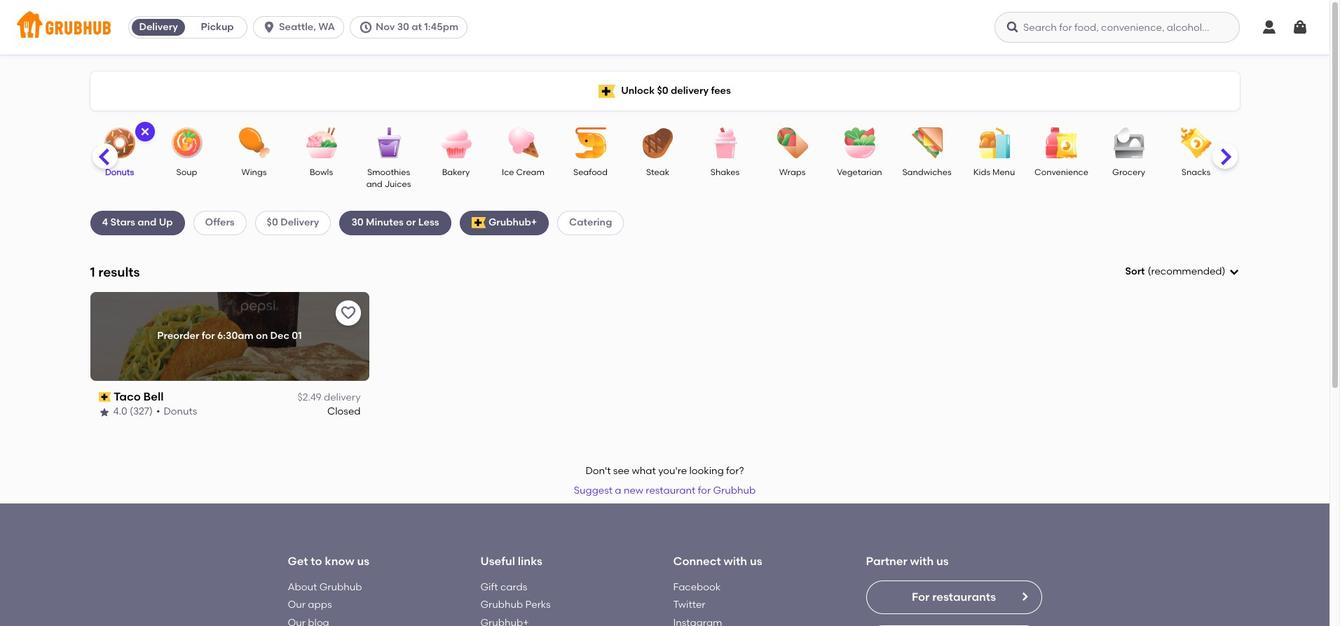 Task type: locate. For each thing, give the bounding box(es) containing it.
snacks
[[1182, 168, 1211, 177]]

2 us from the left
[[750, 556, 763, 569]]

cards
[[501, 582, 528, 594]]

1:45pm
[[424, 21, 459, 33]]

30 inside nov 30 at 1:45pm button
[[397, 21, 409, 33]]

with
[[724, 556, 748, 569], [911, 556, 934, 569]]

None field
[[1126, 265, 1240, 279]]

0 vertical spatial and
[[367, 180, 383, 190]]

wings image
[[230, 128, 279, 158]]

30 left "minutes"
[[352, 217, 364, 229]]

grubhub
[[713, 485, 756, 497], [320, 582, 362, 594], [481, 600, 523, 612]]

4 stars and up
[[102, 217, 173, 229]]

donuts
[[105, 168, 134, 177], [164, 406, 197, 418]]

and left up
[[138, 217, 157, 229]]

svg image
[[1262, 19, 1278, 36], [1292, 19, 1309, 36], [262, 20, 276, 34], [139, 126, 150, 137]]

smoothies
[[367, 168, 410, 177]]

vegetarian
[[838, 168, 883, 177]]

0 vertical spatial $0
[[657, 85, 669, 97]]

1 results main content
[[0, 55, 1330, 627]]

6:30am
[[217, 330, 254, 342]]

0 vertical spatial 30
[[397, 21, 409, 33]]

1 horizontal spatial and
[[367, 180, 383, 190]]

smoothies and juices
[[367, 168, 411, 190]]

0 horizontal spatial 30
[[352, 217, 364, 229]]

delivery up closed
[[324, 392, 361, 404]]

donuts right •
[[164, 406, 197, 418]]

delivery inside button
[[139, 21, 178, 33]]

0 vertical spatial grubhub plus flag logo image
[[599, 84, 616, 98]]

1 horizontal spatial delivery
[[671, 85, 709, 97]]

1 vertical spatial delivery
[[324, 392, 361, 404]]

don't see what you're looking for?
[[586, 466, 744, 478]]

delivery
[[671, 85, 709, 97], [324, 392, 361, 404]]

save this restaurant image
[[340, 305, 357, 322]]

1 horizontal spatial 30
[[397, 21, 409, 33]]

delivery down bowls
[[281, 217, 319, 229]]

1 with from the left
[[724, 556, 748, 569]]

grubhub plus flag logo image
[[599, 84, 616, 98], [472, 218, 486, 229]]

4.0
[[113, 406, 127, 418]]

suggest a new restaurant for grubhub button
[[568, 479, 762, 504]]

1 vertical spatial grubhub
[[320, 582, 362, 594]]

for down looking
[[698, 485, 711, 497]]

taco
[[114, 390, 141, 404]]

stars
[[110, 217, 135, 229]]

and
[[367, 180, 383, 190], [138, 217, 157, 229]]

smoothies and juices image
[[364, 128, 413, 158]]

fees
[[711, 85, 731, 97]]

ice cream
[[502, 168, 545, 177]]

2 with from the left
[[911, 556, 934, 569]]

grubhub inside gift cards grubhub perks
[[481, 600, 523, 612]]

svg image inside nov 30 at 1:45pm button
[[359, 20, 373, 34]]

for restaurants link
[[866, 581, 1042, 615]]

us right connect
[[750, 556, 763, 569]]

snacks image
[[1172, 128, 1221, 158]]

1 vertical spatial $0
[[267, 217, 278, 229]]

1 horizontal spatial delivery
[[281, 217, 319, 229]]

sandwiches
[[903, 168, 952, 177]]

svg image
[[359, 20, 373, 34], [1006, 20, 1020, 34], [1229, 267, 1240, 278]]

1 horizontal spatial us
[[750, 556, 763, 569]]

nov
[[376, 21, 395, 33]]

0 vertical spatial delivery
[[139, 21, 178, 33]]

0 vertical spatial for
[[202, 330, 215, 342]]

$0
[[657, 85, 669, 97], [267, 217, 278, 229]]

for inside button
[[698, 485, 711, 497]]

save this restaurant button
[[336, 301, 361, 326]]

grubhub down for?
[[713, 485, 756, 497]]

0 horizontal spatial for
[[202, 330, 215, 342]]

what
[[632, 466, 656, 478]]

grubhub+
[[489, 217, 537, 229]]

about grubhub link
[[288, 582, 362, 594]]

us up for restaurants
[[937, 556, 949, 569]]

30 left the 'at'
[[397, 21, 409, 33]]

main navigation navigation
[[0, 0, 1330, 55]]

1 horizontal spatial with
[[911, 556, 934, 569]]

1 vertical spatial 30
[[352, 217, 364, 229]]

useful
[[481, 556, 515, 569]]

none field containing sort
[[1126, 265, 1240, 279]]

juices
[[385, 180, 411, 190]]

1 vertical spatial for
[[698, 485, 711, 497]]

1 horizontal spatial grubhub plus flag logo image
[[599, 84, 616, 98]]

grubhub plus flag logo image left 'unlock'
[[599, 84, 616, 98]]

0 vertical spatial donuts
[[105, 168, 134, 177]]

for left 6:30am
[[202, 330, 215, 342]]

with right connect
[[724, 556, 748, 569]]

$0 right 'unlock'
[[657, 85, 669, 97]]

grocery
[[1113, 168, 1146, 177]]

new
[[624, 485, 644, 497]]

steak
[[647, 168, 670, 177]]

1 horizontal spatial svg image
[[1006, 20, 1020, 34]]

2 vertical spatial grubhub
[[481, 600, 523, 612]]

taco bell
[[114, 390, 164, 404]]

less
[[418, 217, 439, 229]]

perks
[[526, 600, 551, 612]]

3 us from the left
[[937, 556, 949, 569]]

$0 right offers
[[267, 217, 278, 229]]

grubhub down know
[[320, 582, 362, 594]]

wa
[[319, 21, 335, 33]]

grocery image
[[1105, 128, 1154, 158]]

2 horizontal spatial svg image
[[1229, 267, 1240, 278]]

results
[[98, 264, 140, 280]]

grubhub perks link
[[481, 600, 551, 612]]

1 vertical spatial and
[[138, 217, 157, 229]]

or
[[406, 217, 416, 229]]

1 vertical spatial grubhub plus flag logo image
[[472, 218, 486, 229]]

don't
[[586, 466, 611, 478]]

vegetarian image
[[836, 128, 885, 158]]

grubhub plus flag logo image left grubhub+ on the left of the page
[[472, 218, 486, 229]]

for?
[[727, 466, 744, 478]]

1 us from the left
[[357, 556, 370, 569]]

apps
[[308, 600, 332, 612]]

bakery image
[[432, 128, 481, 158]]

• donuts
[[156, 406, 197, 418]]

0 horizontal spatial svg image
[[359, 20, 373, 34]]

shakes
[[711, 168, 740, 177]]

restaurant
[[646, 485, 696, 497]]

delivery
[[139, 21, 178, 33], [281, 217, 319, 229]]

kids
[[974, 168, 991, 177]]

none field inside "1 results" main content
[[1126, 265, 1240, 279]]

0 horizontal spatial with
[[724, 556, 748, 569]]

right image
[[1019, 592, 1030, 603]]

1 horizontal spatial for
[[698, 485, 711, 497]]

our
[[288, 600, 306, 612]]

wraps
[[780, 168, 806, 177]]

soup image
[[162, 128, 211, 158]]

with right partner
[[911, 556, 934, 569]]

delivery left fees
[[671, 85, 709, 97]]

0 horizontal spatial grubhub
[[320, 582, 362, 594]]

0 horizontal spatial delivery
[[139, 21, 178, 33]]

shakes image
[[701, 128, 750, 158]]

Search for food, convenience, alcohol... search field
[[995, 12, 1240, 43]]

donuts down donuts image
[[105, 168, 134, 177]]

2 horizontal spatial us
[[937, 556, 949, 569]]

soup
[[176, 168, 197, 177]]

connect
[[674, 556, 721, 569]]

recommended
[[1152, 266, 1223, 278]]

gift cards link
[[481, 582, 528, 594]]

ice
[[502, 168, 514, 177]]

1 vertical spatial delivery
[[281, 217, 319, 229]]

0 vertical spatial grubhub
[[713, 485, 756, 497]]

1 vertical spatial donuts
[[164, 406, 197, 418]]

1 horizontal spatial grubhub
[[481, 600, 523, 612]]

you're
[[659, 466, 687, 478]]

and inside smoothies and juices
[[367, 180, 383, 190]]

grubhub down the gift cards link
[[481, 600, 523, 612]]

0 horizontal spatial and
[[138, 217, 157, 229]]

us for connect with us
[[750, 556, 763, 569]]

2 horizontal spatial grubhub
[[713, 485, 756, 497]]

1 horizontal spatial $0
[[657, 85, 669, 97]]

0 horizontal spatial us
[[357, 556, 370, 569]]

and down "smoothies"
[[367, 180, 383, 190]]

0 vertical spatial delivery
[[671, 85, 709, 97]]

0 horizontal spatial grubhub plus flag logo image
[[472, 218, 486, 229]]

delivery left 'pickup'
[[139, 21, 178, 33]]

1
[[90, 264, 95, 280]]

us right know
[[357, 556, 370, 569]]

grubhub plus flag logo image for grubhub+
[[472, 218, 486, 229]]

up
[[159, 217, 173, 229]]

restaurants
[[933, 591, 996, 604]]

twitter
[[674, 600, 706, 612]]

sandwiches image
[[903, 128, 952, 158]]



Task type: vqa. For each thing, say whether or not it's contained in the screenshot.
"Grubhub Perks" link
yes



Task type: describe. For each thing, give the bounding box(es) containing it.
looking
[[690, 466, 724, 478]]

(
[[1148, 266, 1152, 278]]

seafood image
[[566, 128, 615, 158]]

30 inside "1 results" main content
[[352, 217, 364, 229]]

know
[[325, 556, 355, 569]]

with for partner
[[911, 556, 934, 569]]

pickup button
[[188, 16, 247, 39]]

star icon image
[[99, 407, 110, 418]]

0 horizontal spatial delivery
[[324, 392, 361, 404]]

menu
[[993, 168, 1016, 177]]

pickup
[[201, 21, 234, 33]]

dec
[[270, 330, 290, 342]]

seafood
[[574, 168, 608, 177]]

bowls
[[310, 168, 333, 177]]

kids menu image
[[970, 128, 1019, 158]]

grubhub inside suggest a new restaurant for grubhub button
[[713, 485, 756, 497]]

about
[[288, 582, 317, 594]]

delivery button
[[129, 16, 188, 39]]

facebook twitter
[[674, 582, 721, 612]]

svg image inside "1 results" main content
[[139, 126, 150, 137]]

unlock
[[621, 85, 655, 97]]

convenience
[[1035, 168, 1089, 177]]

$2.49
[[298, 392, 322, 404]]

partner
[[866, 556, 908, 569]]

(327)
[[130, 406, 153, 418]]

to
[[311, 556, 322, 569]]

30 minutes or less
[[352, 217, 439, 229]]

sort ( recommended )
[[1126, 266, 1226, 278]]

for
[[912, 591, 930, 604]]

•
[[156, 406, 160, 418]]

preorder
[[157, 330, 199, 342]]

about grubhub our apps
[[288, 582, 362, 612]]

svg image inside seattle, wa button
[[262, 20, 276, 34]]

1 horizontal spatial donuts
[[164, 406, 197, 418]]

0 horizontal spatial $0
[[267, 217, 278, 229]]

get
[[288, 556, 308, 569]]

twitter link
[[674, 600, 706, 612]]

delivery inside "1 results" main content
[[281, 217, 319, 229]]

donuts image
[[95, 128, 144, 158]]

offers
[[205, 217, 235, 229]]

0 horizontal spatial donuts
[[105, 168, 134, 177]]

01
[[292, 330, 302, 342]]

us for partner with us
[[937, 556, 949, 569]]

links
[[518, 556, 543, 569]]

4
[[102, 217, 108, 229]]

get to know us
[[288, 556, 370, 569]]

sort
[[1126, 266, 1145, 278]]

a
[[615, 485, 622, 497]]

connect with us
[[674, 556, 763, 569]]

)
[[1223, 266, 1226, 278]]

svg image inside field
[[1229, 267, 1240, 278]]

1 results
[[90, 264, 140, 280]]

suggest
[[574, 485, 613, 497]]

4.0 (327)
[[113, 406, 153, 418]]

gift
[[481, 582, 498, 594]]

with for connect
[[724, 556, 748, 569]]

on
[[256, 330, 268, 342]]

bowls image
[[297, 128, 346, 158]]

seattle, wa button
[[253, 16, 350, 39]]

seattle, wa
[[279, 21, 335, 33]]

at
[[412, 21, 422, 33]]

unlock $0 delivery fees
[[621, 85, 731, 97]]

gift cards grubhub perks
[[481, 582, 551, 612]]

suggest a new restaurant for grubhub
[[574, 485, 756, 497]]

nov 30 at 1:45pm
[[376, 21, 459, 33]]

subscription pass image
[[99, 393, 111, 403]]

bell
[[143, 390, 164, 404]]

grubhub plus flag logo image for unlock $0 delivery fees
[[599, 84, 616, 98]]

grubhub inside about grubhub our apps
[[320, 582, 362, 594]]

bakery
[[442, 168, 470, 177]]

see
[[613, 466, 630, 478]]

wraps image
[[768, 128, 817, 158]]

ice cream image
[[499, 128, 548, 158]]

useful links
[[481, 556, 543, 569]]

facebook link
[[674, 582, 721, 594]]

our apps link
[[288, 600, 332, 612]]

preorder for 6:30am on dec 01
[[157, 330, 302, 342]]

catering
[[569, 217, 612, 229]]

for restaurants
[[912, 591, 996, 604]]

kids menu
[[974, 168, 1016, 177]]

$2.49 delivery
[[298, 392, 361, 404]]

cream
[[516, 168, 545, 177]]

seattle,
[[279, 21, 316, 33]]

steak image
[[634, 128, 683, 158]]

closed
[[327, 406, 361, 418]]

nov 30 at 1:45pm button
[[350, 16, 473, 39]]

convenience image
[[1037, 128, 1087, 158]]

minutes
[[366, 217, 404, 229]]



